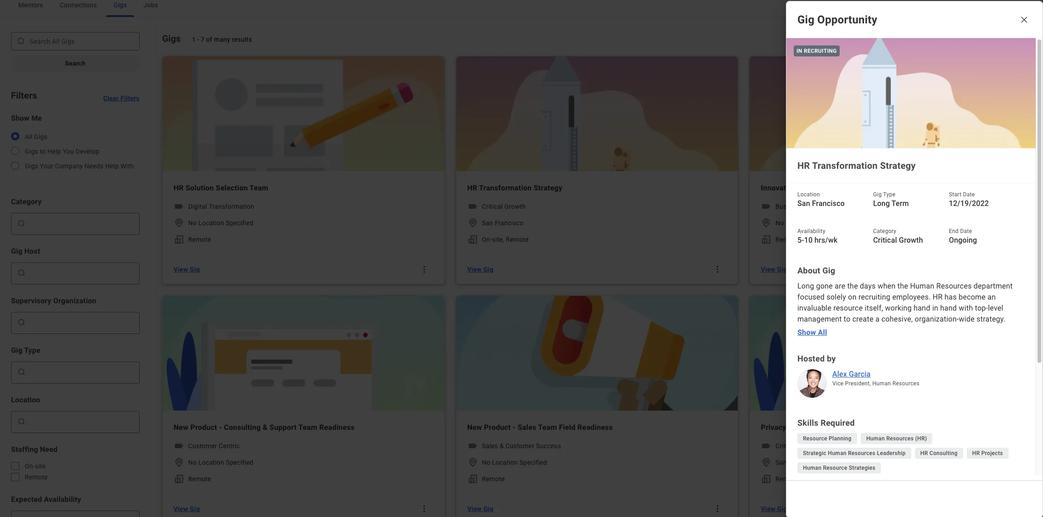 Task type: vqa. For each thing, say whether or not it's contained in the screenshot.


Task type: describe. For each thing, give the bounding box(es) containing it.
gig host
[[11, 247, 40, 256]]

view gig for new product - consulting & support team readiness
[[174, 506, 200, 513]]

jobs button
[[136, 0, 165, 17]]

and inside the strategic importance of hr cannot be underestimated. it's role as the liaison between employees and the organization is a vital one, especially given the highly competitive nature of the workplace today.
[[913, 348, 926, 357]]

2 horizontal spatial team
[[538, 424, 557, 432]]

search image for gig type
[[17, 368, 26, 377]]

1 search image from the top
[[17, 219, 26, 228]]

0 horizontal spatial availability
[[44, 496, 81, 504]]

1 vertical spatial hr transformation strategy
[[468, 184, 563, 192]]

location element for new product - sales team field readiness
[[468, 458, 479, 469]]

staffing element for new product - sales team field readiness
[[468, 474, 479, 485]]

ongoing
[[950, 236, 978, 245]]

1 readiness from the left
[[319, 424, 355, 432]]

new for new product - consulting & support team readiness
[[174, 424, 189, 432]]

human down strategic
[[803, 465, 822, 472]]

alex
[[833, 370, 848, 379]]

consulting inside gig opportunity dialog
[[930, 451, 958, 457]]

planning
[[829, 436, 852, 442]]

start
[[950, 192, 962, 198]]

start date 12/19/2022
[[950, 192, 990, 208]]

show all
[[798, 328, 828, 337]]

category image for innovation: product strategy and operation
[[761, 201, 772, 212]]

san for privacy champion
[[776, 459, 787, 467]]

date for ongoing
[[961, 228, 973, 235]]

underestimated.
[[941, 337, 996, 346]]

view for new product - sales team field readiness
[[468, 506, 482, 513]]

hosted
[[798, 354, 825, 364]]

0 horizontal spatial to
[[40, 148, 46, 155]]

location for new product - sales team field readiness
[[492, 459, 518, 467]]

you
[[63, 148, 74, 155]]

show for show me
[[11, 114, 30, 123]]

solution
[[186, 184, 214, 192]]

gig inside gig type long term
[[874, 192, 882, 198]]

champion
[[789, 424, 823, 432]]

location image for innovation:
[[761, 218, 772, 229]]

customer centric
[[188, 443, 240, 450]]

no location specified for and
[[776, 220, 841, 227]]

show for show all
[[798, 328, 817, 337]]

tab list containing mentors
[[0, 0, 1044, 17]]

critical growth for champion
[[776, 443, 820, 450]]

department
[[974, 282, 1013, 291]]

privacy
[[761, 424, 787, 432]]

view for hr transformation strategy
[[468, 266, 482, 273]]

category for category critical growth
[[874, 228, 897, 235]]

gigs for gigs your company needs help with
[[25, 163, 38, 170]]

digital transformation
[[188, 203, 254, 210]]

staffing element for innovation: product strategy and operation
[[761, 234, 772, 245]]

resources inside long gone are the days when the human resources department focused solely on recruiting employees. hr has become an invaluable resource itself, working hand in hand with top-level management to create a cohesive, organization-wide strategy.
[[937, 282, 972, 291]]

strategy for business innovation
[[830, 184, 859, 192]]

the
[[798, 337, 811, 346]]

strategic
[[813, 337, 842, 346]]

staffing element for privacy champion
[[761, 474, 772, 485]]

hr projects
[[973, 451, 1004, 457]]

privacy champion
[[761, 424, 823, 432]]

location for new product - consulting & support team readiness
[[199, 459, 224, 467]]

0 horizontal spatial all
[[25, 133, 32, 141]]

0 horizontal spatial team
[[250, 184, 269, 192]]

1 customer from the left
[[188, 443, 217, 450]]

no for new product - consulting & support team readiness
[[188, 459, 197, 467]]

resources up leadership
[[887, 436, 914, 442]]

jobs
[[144, 1, 158, 9]]

0 horizontal spatial filters
[[11, 90, 37, 101]]

strategy inside gig opportunity dialog
[[881, 160, 916, 171]]

megaphone image
[[456, 296, 738, 411]]

selection
[[216, 184, 248, 192]]

francisco inside location san francisco
[[813, 199, 845, 208]]

human up leadership
[[867, 436, 885, 442]]

organization-
[[915, 315, 960, 324]]

hrs/wk
[[815, 236, 838, 245]]

sales & customer success
[[482, 443, 561, 450]]

location image for hr solution selection team
[[174, 218, 185, 229]]

5-
[[798, 236, 805, 245]]

cannot
[[905, 337, 929, 346]]

resource
[[834, 304, 863, 313]]

staffing image for new product - consulting & support team readiness
[[174, 474, 185, 485]]

- for new product - sales team field readiness
[[513, 424, 516, 432]]

itself,
[[865, 304, 884, 313]]

product for consulting
[[190, 424, 217, 432]]

the down be
[[928, 348, 939, 357]]

location image for new product - consulting & support team readiness
[[174, 458, 185, 469]]

1 - 7 of many results
[[192, 36, 252, 43]]

staffing image for hr transformation strategy
[[468, 234, 479, 245]]

1 horizontal spatial team
[[299, 424, 318, 432]]

0 vertical spatial help
[[47, 148, 61, 155]]

field
[[559, 424, 576, 432]]

category element for privacy champion
[[761, 441, 772, 452]]

especially
[[814, 359, 847, 368]]

site,
[[492, 236, 504, 243]]

workplace
[[990, 359, 1025, 368]]

long inside gig type long term
[[874, 199, 890, 208]]

the up the employees.
[[898, 282, 909, 291]]

category critical growth
[[874, 228, 924, 245]]

staffing
[[11, 446, 38, 454]]

all gigs
[[25, 133, 47, 141]]

1 horizontal spatial transformation
[[479, 184, 532, 192]]

strategies
[[849, 465, 876, 472]]

clear filters
[[103, 95, 140, 102]]

view gig for hr transformation strategy
[[468, 266, 494, 273]]

connections button
[[52, 0, 104, 17]]

san francisco for champion
[[776, 459, 818, 467]]

growth inside 'category critical growth'
[[900, 236, 924, 245]]

are
[[835, 282, 846, 291]]

results
[[232, 36, 252, 43]]

hr transformation strategy inside gig opportunity dialog
[[798, 160, 916, 171]]

need
[[40, 446, 58, 454]]

when
[[878, 282, 896, 291]]

view gig button for new product - consulting & support team readiness
[[170, 500, 204, 518]]

gigs to help you develop
[[25, 148, 99, 155]]

develop
[[76, 148, 99, 155]]

view gig button for hr transformation strategy
[[464, 260, 498, 279]]

supervisory
[[11, 297, 51, 305]]

no for innovation: product strategy and operation
[[776, 220, 785, 227]]

become
[[959, 293, 986, 302]]

human resources (hr)
[[867, 436, 928, 442]]

the right 'as'
[[808, 348, 819, 357]]

long gone are the days when the human resources department focused solely on recruiting employees. hr has become an invaluable resource itself, working hand in hand with top-level management to create a cohesive, organization-wide strategy.
[[798, 282, 1015, 324]]

2 hand from the left
[[941, 304, 958, 313]]

with
[[959, 304, 974, 313]]

on- for site
[[25, 463, 35, 470]]

location san francisco
[[798, 192, 845, 208]]

an
[[988, 293, 997, 302]]

availability inside availability 5-10 hrs/wk
[[798, 228, 826, 235]]

days
[[860, 282, 876, 291]]

availability 5-10 hrs/wk
[[798, 228, 838, 245]]

location for hr solution selection team
[[199, 220, 224, 227]]

staffing image for hr solution selection team
[[174, 234, 185, 245]]

category for category
[[11, 198, 42, 206]]

gig opportunity
[[798, 13, 878, 26]]

about gig
[[798, 266, 836, 276]]

alex garcia vice president, human resources
[[833, 370, 920, 387]]

location element for new product - consulting & support team readiness
[[174, 458, 185, 469]]

gig type long term
[[874, 192, 910, 208]]

filters inside button
[[121, 95, 140, 102]]

be
[[930, 337, 939, 346]]

staffing image for privacy
[[761, 474, 772, 485]]

1
[[192, 36, 196, 43]]

staffing image for innovation:
[[761, 234, 772, 245]]

wide
[[959, 315, 975, 324]]

one,
[[798, 359, 812, 368]]

innovation
[[805, 203, 836, 210]]

2 customer from the left
[[506, 443, 535, 450]]

staffing element for hr transformation strategy
[[468, 234, 479, 245]]

management
[[798, 315, 842, 324]]

many
[[214, 36, 230, 43]]

category image for privacy champion
[[761, 441, 772, 452]]

view gig for hr solution selection team
[[174, 266, 200, 273]]

san francisco for transformation
[[482, 220, 524, 227]]

skills
[[798, 419, 819, 428]]

specified for and
[[814, 220, 841, 227]]

vital
[[998, 348, 1012, 357]]

on
[[849, 293, 857, 302]]

web page image for new product - consulting & support team readiness
[[163, 296, 445, 411]]

1 horizontal spatial &
[[500, 443, 504, 450]]

growth for champion
[[799, 443, 820, 450]]

gigs button
[[106, 0, 134, 17]]

0 vertical spatial search image
[[17, 37, 26, 46]]

as
[[798, 348, 806, 357]]

staffing element for new product - consulting & support team readiness
[[174, 474, 185, 485]]

view for new product - consulting & support team readiness
[[174, 506, 188, 513]]

top-
[[976, 304, 989, 313]]

on-site, remote
[[482, 236, 529, 243]]

view gig button for new product - sales team field readiness
[[464, 500, 498, 518]]

category image for hr solution selection team
[[174, 201, 185, 212]]

by
[[827, 354, 836, 364]]

remote for hr solution selection team
[[188, 236, 211, 243]]

vice
[[833, 381, 844, 387]]

1 horizontal spatial help
[[105, 163, 119, 170]]

is
[[984, 348, 990, 357]]

0 horizontal spatial -
[[197, 36, 199, 43]]

expected
[[11, 496, 42, 504]]

0 vertical spatial &
[[263, 424, 268, 432]]

category image for hr transformation strategy
[[468, 201, 479, 212]]



Task type: locate. For each thing, give the bounding box(es) containing it.
search image up staffing on the bottom of the page
[[17, 418, 26, 427]]

human down highly
[[873, 381, 892, 387]]

10
[[805, 236, 813, 245]]

1 vertical spatial date
[[961, 228, 973, 235]]

san francisco down strategic
[[776, 459, 818, 467]]

team right selection
[[250, 184, 269, 192]]

a down itself,
[[876, 315, 880, 324]]

0 vertical spatial growth
[[505, 203, 526, 210]]

wdres.tm.general.rocketshipastronaut image for hr transformation strategy
[[456, 57, 738, 171]]

product up innovation
[[801, 184, 828, 192]]

filters right clear
[[121, 95, 140, 102]]

specified up availability 5-10 hrs/wk
[[814, 220, 841, 227]]

product for and
[[801, 184, 828, 192]]

1 horizontal spatial availability
[[798, 228, 826, 235]]

transformation for hr solution selection team's category image
[[209, 203, 254, 210]]

gig type
[[11, 346, 40, 355]]

focused
[[798, 293, 825, 302]]

2 web page image from the left
[[750, 296, 1032, 411]]

1 vertical spatial show
[[798, 328, 817, 337]]

new product - consulting & support team readiness
[[174, 424, 355, 432]]

web page image
[[163, 296, 445, 411], [750, 296, 1032, 411]]

& down new product - sales team field readiness
[[500, 443, 504, 450]]

gig opportunity dialog
[[786, 1, 1044, 518]]

0 horizontal spatial san
[[482, 220, 493, 227]]

specified for team
[[226, 220, 254, 227]]

growth for transformation
[[505, 203, 526, 210]]

san francisco up on-site, remote
[[482, 220, 524, 227]]

0 horizontal spatial of
[[206, 36, 212, 43]]

end
[[950, 228, 959, 235]]

of up the employees
[[885, 337, 891, 346]]

specified for consulting
[[226, 459, 254, 467]]

date for 12/19/2022
[[964, 192, 976, 198]]

location
[[798, 192, 820, 198], [199, 220, 224, 227], [786, 220, 812, 227], [11, 396, 40, 405], [199, 459, 224, 467], [492, 459, 518, 467]]

1 vertical spatial availability
[[44, 496, 81, 504]]

san inside location san francisco
[[798, 199, 811, 208]]

0 horizontal spatial consulting
[[224, 424, 261, 432]]

organization
[[940, 348, 982, 357]]

san up 'site,'
[[482, 220, 493, 227]]

gigs down all gigs
[[25, 148, 38, 155]]

term
[[892, 199, 910, 208]]

category element
[[174, 201, 185, 212], [468, 201, 479, 212], [761, 201, 772, 212], [174, 441, 185, 452], [468, 441, 479, 452], [761, 441, 772, 452]]

critical growth for transformation
[[482, 203, 526, 210]]

search image down gig host
[[17, 269, 26, 278]]

a right is
[[992, 348, 996, 357]]

growth
[[505, 203, 526, 210], [900, 236, 924, 245], [799, 443, 820, 450]]

0 vertical spatial availability
[[798, 228, 826, 235]]

your
[[40, 163, 53, 170]]

2 readiness from the left
[[578, 424, 613, 432]]

san down privacy
[[776, 459, 787, 467]]

location image for new product - sales team field readiness
[[468, 458, 479, 469]]

category image for new product - consulting & support team readiness
[[174, 441, 185, 452]]

location element for hr solution selection team
[[174, 218, 185, 229]]

0 horizontal spatial new
[[174, 424, 189, 432]]

0 horizontal spatial category
[[11, 198, 42, 206]]

category image
[[174, 201, 185, 212], [468, 201, 479, 212], [761, 201, 772, 212], [174, 441, 185, 452], [468, 441, 479, 452], [761, 441, 772, 452]]

0 vertical spatial critical
[[482, 203, 503, 210]]

critical for champion
[[776, 443, 797, 450]]

help left with
[[105, 163, 119, 170]]

show up the
[[798, 328, 817, 337]]

location element for hr transformation strategy
[[468, 218, 479, 229]]

1 vertical spatial search image
[[17, 269, 26, 278]]

gigs inside button
[[114, 1, 127, 9]]

staffing image
[[761, 234, 772, 245], [468, 474, 479, 485], [761, 474, 772, 485]]

category inside 'category critical growth'
[[874, 228, 897, 235]]

critical down term
[[874, 236, 898, 245]]

category element for hr solution selection team
[[174, 201, 185, 212]]

0 vertical spatial sales
[[518, 424, 537, 432]]

0 vertical spatial and
[[861, 184, 873, 192]]

human up human resource strategies
[[829, 451, 847, 457]]

0 horizontal spatial on-
[[25, 463, 35, 470]]

search
[[65, 60, 86, 67]]

and down cannot
[[913, 348, 926, 357]]

1 horizontal spatial show
[[798, 328, 817, 337]]

the down is
[[977, 359, 988, 368]]

leadership
[[877, 451, 906, 457]]

2 search image from the top
[[17, 269, 26, 278]]

0 vertical spatial long
[[874, 199, 890, 208]]

resource down the strategic human resources leadership
[[824, 465, 848, 472]]

1 horizontal spatial new
[[468, 424, 482, 432]]

staffing image
[[174, 234, 185, 245], [468, 234, 479, 245], [174, 474, 185, 485]]

1 vertical spatial of
[[885, 337, 891, 346]]

2 horizontal spatial critical
[[874, 236, 898, 245]]

francisco for hr transformation strategy
[[495, 220, 524, 227]]

transformation inside gig opportunity dialog
[[813, 160, 878, 171]]

2 vertical spatial of
[[968, 359, 975, 368]]

to inside long gone are the days when the human resources department focused solely on recruiting employees. hr has become an invaluable resource itself, working hand in hand with top-level management to create a cohesive, organization-wide strategy.
[[844, 315, 851, 324]]

supervisory organization
[[11, 297, 96, 305]]

location image
[[174, 218, 185, 229], [174, 458, 185, 469], [468, 458, 479, 469], [761, 458, 772, 469]]

importance
[[844, 337, 883, 346]]

2 horizontal spatial -
[[513, 424, 516, 432]]

invaluable
[[798, 304, 832, 313]]

0 horizontal spatial strategy
[[534, 184, 563, 192]]

resource
[[803, 436, 828, 442], [824, 465, 848, 472]]

0 horizontal spatial readiness
[[319, 424, 355, 432]]

pencil and paper image
[[163, 57, 445, 171]]

and left operation
[[861, 184, 873, 192]]

0 vertical spatial date
[[964, 192, 976, 198]]

1 horizontal spatial on-
[[482, 236, 492, 243]]

date inside start date 12/19/2022
[[964, 192, 976, 198]]

1 vertical spatial a
[[992, 348, 996, 357]]

critical up 'site,'
[[482, 203, 503, 210]]

location element for innovation: product strategy and operation
[[761, 218, 772, 229]]

strategy for critical growth
[[534, 184, 563, 192]]

projects
[[982, 451, 1004, 457]]

transformation for default opportunity image
[[813, 160, 878, 171]]

solely
[[827, 293, 847, 302]]

0 horizontal spatial location image
[[468, 218, 479, 229]]

1 horizontal spatial strategy
[[830, 184, 859, 192]]

human up the employees.
[[911, 282, 935, 291]]

1 vertical spatial search image
[[17, 368, 26, 377]]

7
[[201, 36, 205, 43]]

skills required
[[798, 419, 855, 428]]

0 horizontal spatial and
[[861, 184, 873, 192]]

category down your on the top of the page
[[11, 198, 42, 206]]

wdres.tm.general.rocketshipastronaut image
[[456, 57, 738, 171], [750, 57, 1032, 171]]

1 hand from the left
[[914, 304, 931, 313]]

1 vertical spatial resource
[[824, 465, 848, 472]]

1 vertical spatial transformation
[[479, 184, 532, 192]]

to down resource
[[844, 315, 851, 324]]

0 horizontal spatial type
[[24, 346, 40, 355]]

- for new product - consulting & support team readiness
[[219, 424, 222, 432]]

wdres.tm.general.rocketshipastronaut image for innovation: product strategy and operation
[[750, 57, 1032, 171]]

1 horizontal spatial consulting
[[930, 451, 958, 457]]

gigs down me
[[34, 133, 47, 141]]

search button
[[11, 54, 140, 73]]

1 vertical spatial francisco
[[495, 220, 524, 227]]

consulting left hr projects
[[930, 451, 958, 457]]

remote for new product - consulting & support team readiness
[[188, 476, 211, 483]]

1 horizontal spatial to
[[844, 315, 851, 324]]

0 vertical spatial to
[[40, 148, 46, 155]]

0 vertical spatial all
[[25, 133, 32, 141]]

search image for gig
[[17, 269, 26, 278]]

search image down the gig type
[[17, 368, 26, 377]]

resources up 'has' in the bottom of the page
[[937, 282, 972, 291]]

resources inside alex garcia vice president, human resources
[[893, 381, 920, 387]]

1 horizontal spatial growth
[[799, 443, 820, 450]]

strategy.
[[977, 315, 1006, 324]]

san down innovation:
[[798, 199, 811, 208]]

digital
[[188, 203, 207, 210]]

human inside alex garcia vice president, human resources
[[873, 381, 892, 387]]

consulting up centric on the bottom left of the page
[[224, 424, 261, 432]]

of for many
[[206, 36, 212, 43]]

0 horizontal spatial web page image
[[163, 296, 445, 411]]

all inside button
[[819, 328, 828, 337]]

gigs left 'jobs'
[[114, 1, 127, 9]]

hand down 'has' in the bottom of the page
[[941, 304, 958, 313]]

search image down mentors button
[[17, 37, 26, 46]]

1 horizontal spatial product
[[484, 424, 511, 432]]

0 horizontal spatial hand
[[914, 304, 931, 313]]

no for new product - sales team field readiness
[[482, 459, 491, 467]]

critical
[[482, 203, 503, 210], [874, 236, 898, 245], [776, 443, 797, 450]]

hr solution selection team
[[174, 184, 269, 192]]

critical growth up on-site, remote
[[482, 203, 526, 210]]

liaison
[[821, 348, 843, 357]]

gig
[[798, 13, 815, 26], [874, 192, 882, 198], [11, 247, 22, 256], [190, 266, 200, 273], [484, 266, 494, 273], [778, 266, 788, 273], [823, 266, 836, 276], [11, 346, 22, 355], [190, 506, 200, 513], [484, 506, 494, 513], [778, 506, 788, 513]]

hr inside the strategic importance of hr cannot be underestimated. it's role as the liaison between employees and the organization is a vital one, especially given the highly competitive nature of the workplace today.
[[893, 337, 903, 346]]

filters
[[11, 90, 37, 101], [121, 95, 140, 102]]

staffing element for hr solution selection team
[[174, 234, 185, 245]]

new product - sales team field readiness
[[468, 424, 613, 432]]

gigs left your on the top of the page
[[25, 163, 38, 170]]

2 vertical spatial search image
[[17, 418, 26, 427]]

tab list
[[0, 0, 1044, 17]]

3 search image from the top
[[17, 318, 26, 328]]

2 wdres.tm.general.rocketshipastronaut image from the left
[[750, 57, 1032, 171]]

1 horizontal spatial hr transformation strategy
[[798, 160, 916, 171]]

date up 12/19/2022
[[964, 192, 976, 198]]

the
[[848, 282, 859, 291], [898, 282, 909, 291], [808, 348, 819, 357], [928, 348, 939, 357], [869, 359, 880, 368], [977, 359, 988, 368]]

between
[[845, 348, 873, 357]]

new for new product - sales team field readiness
[[468, 424, 482, 432]]

location for innovation: product strategy and operation
[[786, 220, 812, 227]]

specified
[[226, 220, 254, 227], [814, 220, 841, 227], [226, 459, 254, 467], [520, 459, 547, 467]]

no location specified for consulting
[[188, 459, 254, 467]]

strategy
[[881, 160, 916, 171], [534, 184, 563, 192], [830, 184, 859, 192]]

product
[[801, 184, 828, 192], [190, 424, 217, 432], [484, 424, 511, 432]]

no location specified for sales
[[482, 459, 547, 467]]

type for gig type long term
[[884, 192, 896, 198]]

role
[[1009, 337, 1022, 346]]

long inside long gone are the days when the human resources department focused solely on recruiting employees. hr has become an invaluable resource itself, working hand in hand with top-level management to create a cohesive, organization-wide strategy.
[[798, 282, 815, 291]]

0 vertical spatial san francisco
[[482, 220, 524, 227]]

0 vertical spatial on-
[[482, 236, 492, 243]]

2 new from the left
[[468, 424, 482, 432]]

2 horizontal spatial strategy
[[881, 160, 916, 171]]

gigs for gigs button
[[114, 1, 127, 9]]

category element for new product - consulting & support team readiness
[[174, 441, 185, 452]]

0 vertical spatial show
[[11, 114, 30, 123]]

cohesive,
[[882, 315, 913, 324]]

alex garcia link
[[833, 369, 1025, 380]]

resource planning
[[803, 436, 852, 442]]

1 vertical spatial on-
[[25, 463, 35, 470]]

growth up strategic
[[799, 443, 820, 450]]

filters up show me
[[11, 90, 37, 101]]

1 vertical spatial long
[[798, 282, 815, 291]]

of for hr
[[885, 337, 891, 346]]

to up your on the top of the page
[[40, 148, 46, 155]]

gigs left 1
[[162, 33, 181, 44]]

long up focused
[[798, 282, 815, 291]]

no location specified down sales & customer success at the bottom of page
[[482, 459, 547, 467]]

team right support
[[299, 424, 318, 432]]

of down organization on the bottom of the page
[[968, 359, 975, 368]]

1 vertical spatial all
[[819, 328, 828, 337]]

& left support
[[263, 424, 268, 432]]

1 vertical spatial to
[[844, 315, 851, 324]]

location image
[[468, 218, 479, 229], [761, 218, 772, 229]]

1 horizontal spatial wdres.tm.general.rocketshipastronaut image
[[750, 57, 1032, 171]]

human inside long gone are the days when the human resources department focused solely on recruiting employees. hr has become an invaluable resource itself, working hand in hand with top-level management to create a cohesive, organization-wide strategy.
[[911, 282, 935, 291]]

0 horizontal spatial &
[[263, 424, 268, 432]]

0 horizontal spatial a
[[876, 315, 880, 324]]

-
[[197, 36, 199, 43], [219, 424, 222, 432], [513, 424, 516, 432]]

clear filters button
[[103, 84, 140, 102]]

0 horizontal spatial product
[[190, 424, 217, 432]]

all up strategic
[[819, 328, 828, 337]]

gigs
[[114, 1, 127, 9], [162, 33, 181, 44], [34, 133, 47, 141], [25, 148, 38, 155], [25, 163, 38, 170]]

search image
[[17, 37, 26, 46], [17, 368, 26, 377], [17, 418, 26, 427]]

support
[[270, 424, 297, 432]]

all down show me
[[25, 133, 32, 141]]

team up the "success"
[[538, 424, 557, 432]]

0 vertical spatial of
[[206, 36, 212, 43]]

(hr)
[[916, 436, 928, 442]]

gigs for gigs to help you develop
[[25, 148, 38, 155]]

- up sales & customer success at the bottom of page
[[513, 424, 516, 432]]

specified down the 'digital transformation'
[[226, 220, 254, 227]]

growth down term
[[900, 236, 924, 245]]

search image for supervisory
[[17, 318, 26, 328]]

mentors button
[[11, 0, 50, 17]]

0 horizontal spatial sales
[[482, 443, 498, 450]]

location image for hr
[[468, 218, 479, 229]]

12/19/2022
[[950, 199, 990, 208]]

search image
[[17, 219, 26, 228], [17, 269, 26, 278], [17, 318, 26, 328]]

availability right expected
[[44, 496, 81, 504]]

default opportunity image image
[[787, 38, 1036, 148]]

x image
[[1020, 15, 1030, 24]]

on- for site,
[[482, 236, 492, 243]]

to
[[40, 148, 46, 155], [844, 315, 851, 324]]

business
[[776, 203, 803, 210]]

1 wdres.tm.general.rocketshipastronaut image from the left
[[456, 57, 738, 171]]

type for gig type
[[24, 346, 40, 355]]

location inside location san francisco
[[798, 192, 820, 198]]

no down business at right
[[776, 220, 785, 227]]

1 horizontal spatial long
[[874, 199, 890, 208]]

required
[[821, 419, 855, 428]]

date inside end date ongoing
[[961, 228, 973, 235]]

gone
[[817, 282, 833, 291]]

2 vertical spatial francisco
[[789, 459, 818, 467]]

san for hr transformation strategy
[[482, 220, 493, 227]]

in
[[933, 304, 939, 313]]

0 vertical spatial category
[[11, 198, 42, 206]]

in
[[797, 48, 803, 54]]

show me
[[11, 114, 42, 123]]

help left you
[[47, 148, 61, 155]]

a inside the strategic importance of hr cannot be underestimated. it's role as the liaison between employees and the organization is a vital one, especially given the highly competitive nature of the workplace today.
[[992, 348, 996, 357]]

specified down centric on the bottom left of the page
[[226, 459, 254, 467]]

no down digital
[[188, 220, 197, 227]]

hr inside long gone are the days when the human resources department focused solely on recruiting employees. hr has become an invaluable resource itself, working hand in hand with top-level management to create a cohesive, organization-wide strategy.
[[933, 293, 943, 302]]

1 location image from the left
[[468, 218, 479, 229]]

2 horizontal spatial of
[[968, 359, 975, 368]]

resource up strategic
[[803, 436, 828, 442]]

category down term
[[874, 228, 897, 235]]

1 horizontal spatial web page image
[[750, 296, 1032, 411]]

2 vertical spatial growth
[[799, 443, 820, 450]]

1 horizontal spatial readiness
[[578, 424, 613, 432]]

long
[[874, 199, 890, 208], [798, 282, 815, 291]]

product for sales
[[484, 424, 511, 432]]

staffing image for new
[[468, 474, 479, 485]]

0 vertical spatial type
[[884, 192, 896, 198]]

category element for hr transformation strategy
[[468, 201, 479, 212]]

category element for innovation: product strategy and operation
[[761, 201, 772, 212]]

location element
[[174, 218, 185, 229], [468, 218, 479, 229], [761, 218, 772, 229], [174, 458, 185, 469], [468, 458, 479, 469], [761, 458, 772, 469]]

of
[[206, 36, 212, 43], [885, 337, 891, 346], [968, 359, 975, 368]]

date up 'ongoing'
[[961, 228, 973, 235]]

no down customer centric
[[188, 459, 197, 467]]

critical growth up strategic
[[776, 443, 820, 450]]

specified for sales
[[520, 459, 547, 467]]

francisco down strategic
[[789, 459, 818, 467]]

centric
[[219, 443, 240, 450]]

show left me
[[11, 114, 30, 123]]

search image down supervisory
[[17, 318, 26, 328]]

hr consulting
[[921, 451, 958, 457]]

in recruiting
[[797, 48, 837, 54]]

critical down privacy champion on the right bottom of the page
[[776, 443, 797, 450]]

location image for privacy champion
[[761, 458, 772, 469]]

resources up 'strategies'
[[849, 451, 876, 457]]

no down sales & customer success at the bottom of page
[[482, 459, 491, 467]]

0 vertical spatial critical growth
[[482, 203, 526, 210]]

growth up on-site, remote
[[505, 203, 526, 210]]

1 horizontal spatial all
[[819, 328, 828, 337]]

0 horizontal spatial hr transformation strategy
[[468, 184, 563, 192]]

given
[[849, 359, 867, 368]]

specified down sales & customer success at the bottom of page
[[520, 459, 547, 467]]

francisco down innovation: product strategy and operation
[[813, 199, 845, 208]]

1 horizontal spatial sales
[[518, 424, 537, 432]]

search image for location
[[17, 418, 26, 427]]

1 web page image from the left
[[163, 296, 445, 411]]

1 new from the left
[[174, 424, 189, 432]]

francisco for privacy champion
[[789, 459, 818, 467]]

1 horizontal spatial location image
[[761, 218, 772, 229]]

critical inside 'category critical growth'
[[874, 236, 898, 245]]

- up customer centric
[[219, 424, 222, 432]]

0 horizontal spatial show
[[11, 114, 30, 123]]

with
[[121, 163, 134, 170]]

nature
[[945, 359, 967, 368]]

category image for new product - sales team field readiness
[[468, 441, 479, 452]]

0 horizontal spatial critical growth
[[482, 203, 526, 210]]

resources down alex garcia link
[[893, 381, 920, 387]]

on-
[[482, 236, 492, 243], [25, 463, 35, 470]]

remote for privacy champion
[[776, 476, 799, 483]]

no location specified for team
[[188, 220, 254, 227]]

1 horizontal spatial san francisco
[[776, 459, 818, 467]]

availability up 10
[[798, 228, 826, 235]]

1 horizontal spatial hand
[[941, 304, 958, 313]]

0 horizontal spatial help
[[47, 148, 61, 155]]

1 vertical spatial san
[[482, 220, 493, 227]]

product up customer centric
[[190, 424, 217, 432]]

web page image for privacy champion
[[750, 296, 1032, 411]]

0 vertical spatial resource
[[803, 436, 828, 442]]

show inside button
[[798, 328, 817, 337]]

long down operation
[[874, 199, 890, 208]]

2 location image from the left
[[761, 218, 772, 229]]

a inside long gone are the days when the human resources department focused solely on recruiting employees. hr has become an invaluable resource itself, working hand in hand with top-level management to create a cohesive, organization-wide strategy.
[[876, 315, 880, 324]]

customer down new product - sales team field readiness
[[506, 443, 535, 450]]

view gig for new product - sales team field readiness
[[468, 506, 494, 513]]

category element for new product - sales team field readiness
[[468, 441, 479, 452]]

1 vertical spatial help
[[105, 163, 119, 170]]

employees.
[[893, 293, 931, 302]]

search image up gig host
[[17, 219, 26, 228]]

0 vertical spatial a
[[876, 315, 880, 324]]

me
[[31, 114, 42, 123]]

customer left centric on the bottom left of the page
[[188, 443, 217, 450]]

2 horizontal spatial san
[[798, 199, 811, 208]]

type inside gig type long term
[[884, 192, 896, 198]]

business innovation
[[776, 203, 836, 210]]

1 vertical spatial and
[[913, 348, 926, 357]]

0 horizontal spatial customer
[[188, 443, 217, 450]]

highly
[[882, 359, 902, 368]]

&
[[263, 424, 268, 432], [500, 443, 504, 450]]

critical for transformation
[[482, 203, 503, 210]]

0 horizontal spatial growth
[[505, 203, 526, 210]]

no for hr solution selection team
[[188, 220, 197, 227]]

of right 7
[[206, 36, 212, 43]]

0 vertical spatial consulting
[[224, 424, 261, 432]]

strategic human resources leadership
[[803, 451, 906, 457]]

0 vertical spatial san
[[798, 199, 811, 208]]

1 horizontal spatial and
[[913, 348, 926, 357]]

location element for privacy champion
[[761, 458, 772, 469]]

product up sales & customer success at the bottom of page
[[484, 424, 511, 432]]

the up on
[[848, 282, 859, 291]]

hand left in
[[914, 304, 931, 313]]

0 vertical spatial francisco
[[813, 199, 845, 208]]

2 horizontal spatial product
[[801, 184, 828, 192]]

gigs your company needs help with
[[25, 163, 134, 170]]

remote for new product - sales team field readiness
[[482, 476, 505, 483]]

Search All Gigs text field
[[11, 32, 140, 51]]

view gig button for hr solution selection team
[[170, 260, 204, 279]]

no location specified down customer centric
[[188, 459, 254, 467]]

remote for innovation: product strategy and operation
[[776, 236, 799, 243]]

president,
[[846, 381, 871, 387]]

- right 1
[[197, 36, 199, 43]]

working
[[886, 304, 912, 313]]

francisco up on-site, remote
[[495, 220, 524, 227]]

opportunity
[[818, 13, 878, 26]]

no location specified down the 'digital transformation'
[[188, 220, 254, 227]]

clear
[[103, 95, 119, 102]]

no location specified up availability 5-10 hrs/wk
[[776, 220, 841, 227]]

host
[[24, 247, 40, 256]]

a
[[876, 315, 880, 324], [992, 348, 996, 357]]

1 horizontal spatial of
[[885, 337, 891, 346]]

1 vertical spatial consulting
[[930, 451, 958, 457]]

the up alex garcia vice president, human resources
[[869, 359, 880, 368]]

1 vertical spatial sales
[[482, 443, 498, 450]]

staffing element
[[174, 234, 185, 245], [468, 234, 479, 245], [761, 234, 772, 245], [174, 474, 185, 485], [468, 474, 479, 485], [761, 474, 772, 485]]

0 vertical spatial transformation
[[813, 160, 878, 171]]



